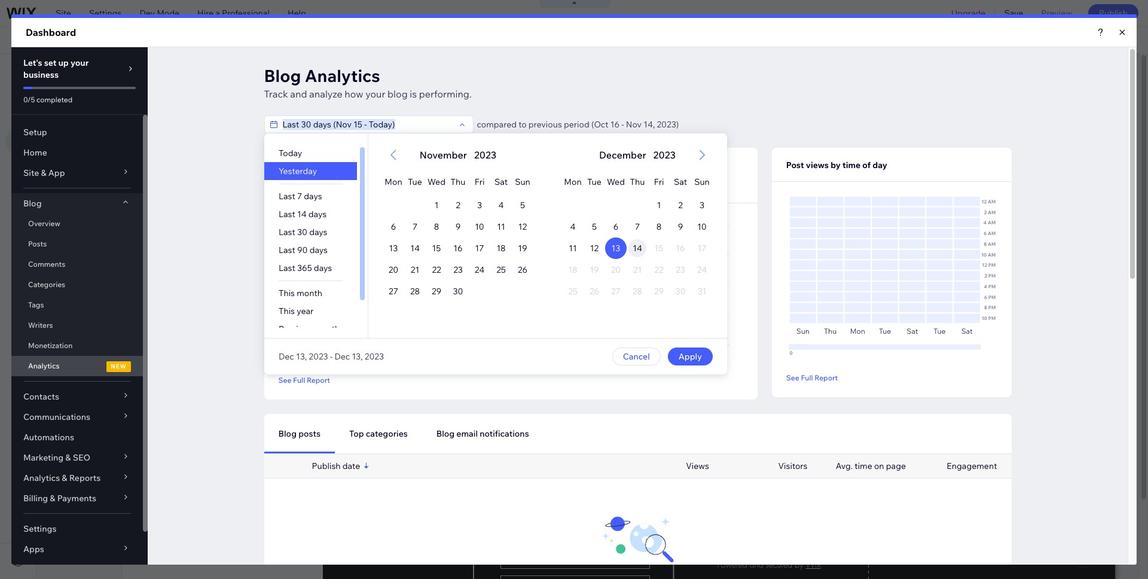 Task type: locate. For each thing, give the bounding box(es) containing it.
0 vertical spatial menu
[[121, 65, 146, 77]]

0 vertical spatial site
[[56, 8, 71, 19]]

site down site pages and menu
[[51, 97, 66, 108]]

menu
[[121, 65, 146, 77], [68, 97, 90, 108]]

settings
[[89, 8, 122, 19]]

hire a professional
[[197, 8, 270, 19]]

0 horizontal spatial pages
[[71, 65, 99, 77]]

100%
[[998, 35, 1019, 45]]

100% button
[[979, 27, 1028, 53]]

0 horizontal spatial menu
[[68, 97, 90, 108]]

blog pages
[[137, 96, 180, 107]]

1 vertical spatial menu
[[68, 97, 90, 108]]

mode
[[157, 8, 179, 19]]

site up blog
[[56, 8, 71, 19]]

site menu
[[51, 97, 90, 108]]

site for site
[[56, 8, 71, 19]]

site down blog
[[51, 65, 69, 77]]

help
[[288, 8, 306, 19]]

preview button
[[1033, 0, 1081, 26]]

0 vertical spatial pages
[[71, 65, 99, 77]]

save button
[[996, 0, 1033, 26]]

menu right and
[[121, 65, 146, 77]]

pages right blog
[[157, 96, 180, 107]]

pages
[[71, 65, 99, 77], [157, 96, 180, 107]]

2 vertical spatial site
[[51, 97, 66, 108]]

and
[[101, 65, 119, 77]]

1 horizontal spatial menu
[[121, 65, 146, 77]]

1 vertical spatial site
[[51, 65, 69, 77]]

a
[[215, 8, 220, 19]]

site
[[56, 8, 71, 19], [51, 65, 69, 77], [51, 97, 66, 108]]

hire
[[197, 8, 214, 19]]

menu down site pages and menu
[[68, 97, 90, 108]]

https://www.wix.com/mysite
[[206, 35, 315, 45]]

1 vertical spatial pages
[[157, 96, 180, 107]]

site pages and menu
[[51, 65, 146, 77]]

tools button
[[1028, 27, 1085, 53]]

pages left and
[[71, 65, 99, 77]]

1 horizontal spatial pages
[[157, 96, 180, 107]]



Task type: vqa. For each thing, say whether or not it's contained in the screenshot.
topmost "Pages"
yes



Task type: describe. For each thing, give the bounding box(es) containing it.
site for site pages and menu
[[51, 65, 69, 77]]

https://www.wix.com/mysite connect your domain
[[206, 35, 405, 45]]

professional
[[222, 8, 270, 19]]

dev
[[140, 8, 155, 19]]

publish button
[[1089, 4, 1139, 22]]

search
[[1110, 35, 1138, 45]]

your
[[356, 35, 373, 45]]

tools
[[1053, 35, 1074, 45]]

blog
[[137, 96, 155, 107]]

connect
[[320, 35, 354, 45]]

upgrade
[[952, 8, 986, 19]]

site for site menu
[[51, 97, 66, 108]]

preview
[[1042, 8, 1072, 19]]

pages for site
[[71, 65, 99, 77]]

publish
[[1099, 8, 1128, 19]]

blog
[[45, 35, 69, 45]]

dev mode
[[140, 8, 179, 19]]

domain
[[375, 35, 405, 45]]

search button
[[1085, 27, 1148, 53]]

pages for blog
[[157, 96, 180, 107]]

save
[[1005, 8, 1024, 19]]



